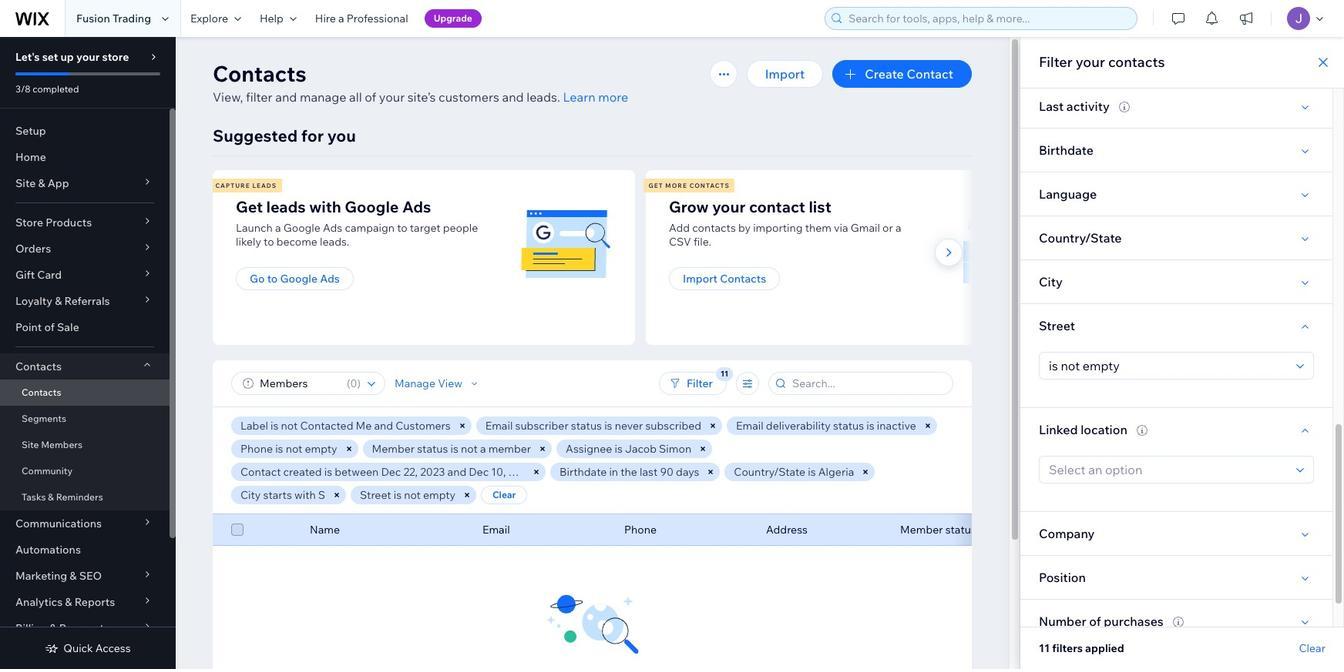 Task type: vqa. For each thing, say whether or not it's contained in the screenshot.
the Contact in create contact button
yes



Task type: locate. For each thing, give the bounding box(es) containing it.
a inside get leads with google ads launch a google ads campaign to target people likely to become leads.
[[275, 221, 281, 235]]

linked
[[1039, 422, 1078, 438]]

google inside button
[[280, 272, 318, 286]]

& left app at the left of the page
[[38, 176, 45, 190]]

ads down get leads with google ads launch a google ads campaign to target people likely to become leads.
[[320, 272, 340, 286]]

contacts down point of sale
[[15, 360, 62, 374]]

2023
[[420, 466, 445, 479], [508, 466, 533, 479]]

1 horizontal spatial contacts
[[1108, 53, 1165, 71]]

Search for tools, apps, help & more... field
[[844, 8, 1132, 29]]

filter up subscribed
[[687, 377, 713, 391]]

is up s
[[324, 466, 332, 479]]

go to google ads button
[[236, 267, 354, 291]]

dec
[[381, 466, 401, 479], [469, 466, 489, 479]]

0 horizontal spatial import
[[683, 272, 718, 286]]

your inside "contacts view, filter and manage all of your site's customers and leads. learn more"
[[379, 89, 405, 105]]

city for city
[[1039, 274, 1063, 290]]

manage
[[395, 377, 435, 391]]

communications
[[15, 517, 102, 531]]

referrals
[[64, 294, 110, 308]]

1 2023 from the left
[[420, 466, 445, 479]]

0 vertical spatial member
[[372, 442, 415, 456]]

1 vertical spatial country/state
[[734, 466, 806, 479]]

of inside "contacts view, filter and manage all of your site's customers and leads. learn more"
[[365, 89, 376, 105]]

to right go
[[267, 272, 278, 286]]

google
[[345, 197, 399, 217], [283, 221, 321, 235], [280, 272, 318, 286]]

leads.
[[527, 89, 560, 105], [320, 235, 349, 249]]

empty down member status is not a member
[[423, 489, 456, 503]]

0 horizontal spatial clear
[[492, 489, 516, 501]]

and right the me
[[374, 419, 393, 433]]

0 horizontal spatial contacts
[[692, 221, 736, 235]]

loyalty & referrals button
[[0, 288, 170, 314]]

import for import
[[765, 66, 805, 82]]

2023 right 22,
[[420, 466, 445, 479]]

country/state down deliverability
[[734, 466, 806, 479]]

people
[[443, 221, 478, 235]]

1 vertical spatial ads
[[323, 221, 342, 235]]

& right loyalty
[[55, 294, 62, 308]]

0 vertical spatial ads
[[402, 197, 431, 217]]

jacob
[[625, 442, 657, 456]]

site for site & app
[[15, 176, 36, 190]]

customers
[[396, 419, 451, 433]]

leads. left learn
[[527, 89, 560, 105]]

1 horizontal spatial street
[[1039, 318, 1075, 334]]

0 vertical spatial contacts
[[1108, 53, 1165, 71]]

None checkbox
[[231, 521, 244, 540]]

0 horizontal spatial 2023
[[420, 466, 445, 479]]

2 horizontal spatial of
[[1089, 614, 1101, 630]]

& inside the site & app dropdown button
[[38, 176, 45, 190]]

phone down label on the bottom of page
[[240, 442, 273, 456]]

contacts left by
[[692, 221, 736, 235]]

birthdate up language
[[1039, 143, 1094, 158]]

a down leads
[[275, 221, 281, 235]]

leads. inside get leads with google ads launch a google ads campaign to target people likely to become leads.
[[320, 235, 349, 249]]

1 dec from the left
[[381, 466, 401, 479]]

contacts up filter
[[213, 60, 307, 87]]

2 vertical spatial google
[[280, 272, 318, 286]]

Unsaved view field
[[255, 373, 342, 395]]

upgrade
[[434, 12, 472, 24]]

billing & payments button
[[0, 616, 170, 642]]

filter up last
[[1039, 53, 1073, 71]]

setup
[[15, 124, 46, 138]]

0 horizontal spatial empty
[[305, 442, 337, 456]]

of right the all
[[365, 89, 376, 105]]

1 vertical spatial street
[[360, 489, 391, 503]]

0 vertical spatial city
[[1039, 274, 1063, 290]]

0 vertical spatial clear
[[492, 489, 516, 501]]

& inside tasks & reminders link
[[48, 492, 54, 503]]

quick access
[[63, 642, 131, 656]]

1 vertical spatial clear
[[1299, 642, 1326, 656]]

1 vertical spatial of
[[44, 321, 55, 335]]

leads. right become
[[320, 235, 349, 249]]

1 vertical spatial import
[[683, 272, 718, 286]]

0 vertical spatial of
[[365, 89, 376, 105]]

clear inside button
[[492, 489, 516, 501]]

contacts down by
[[720, 272, 766, 286]]

0 vertical spatial import
[[765, 66, 805, 82]]

0 vertical spatial with
[[309, 197, 341, 217]]

filter inside filter button
[[687, 377, 713, 391]]

0
[[350, 377, 357, 391]]

1 vertical spatial with
[[294, 489, 316, 503]]

ads left campaign
[[323, 221, 342, 235]]

& right tasks
[[48, 492, 54, 503]]

0 vertical spatial street
[[1039, 318, 1075, 334]]

dec left 10,
[[469, 466, 489, 479]]

hire
[[315, 12, 336, 25]]

loyalty & referrals
[[15, 294, 110, 308]]

0 vertical spatial clear button
[[481, 486, 527, 505]]

community
[[22, 466, 73, 477]]

1 horizontal spatial of
[[365, 89, 376, 105]]

list
[[210, 170, 1074, 345]]

1 horizontal spatial phone
[[624, 523, 657, 537]]

1 horizontal spatial city
[[1039, 274, 1063, 290]]

number of purchases
[[1039, 614, 1164, 630]]

0 horizontal spatial member
[[372, 442, 415, 456]]

email left deliverability
[[736, 419, 764, 433]]

card
[[37, 268, 62, 282]]

site inside dropdown button
[[15, 176, 36, 190]]

to left target
[[397, 221, 407, 235]]

reports
[[75, 596, 115, 610]]

site for site members
[[22, 439, 39, 451]]

street is not empty
[[360, 489, 456, 503]]

0 vertical spatial select an option field
[[1044, 353, 1292, 379]]

grow
[[669, 197, 709, 217]]

phone for phone
[[624, 523, 657, 537]]

target
[[410, 221, 441, 235]]

1 horizontal spatial leads.
[[527, 89, 560, 105]]

status
[[571, 419, 602, 433], [833, 419, 864, 433], [417, 442, 448, 456], [945, 523, 976, 537]]

capture
[[215, 182, 250, 190]]

of for point of sale
[[44, 321, 55, 335]]

0 horizontal spatial city
[[240, 489, 261, 503]]

street for street is not empty
[[360, 489, 391, 503]]

0 horizontal spatial of
[[44, 321, 55, 335]]

is left jacob
[[615, 442, 623, 456]]

member status
[[900, 523, 976, 537]]

not up created
[[286, 442, 302, 456]]

1 horizontal spatial empty
[[423, 489, 456, 503]]

0 horizontal spatial filter
[[687, 377, 713, 391]]

grow your contact list add contacts by importing them via gmail or a csv file.
[[669, 197, 901, 249]]

your inside grow your contact list add contacts by importing them via gmail or a csv file.
[[712, 197, 746, 217]]

1 vertical spatial member
[[900, 523, 943, 537]]

& for loyalty
[[55, 294, 62, 308]]

contacts
[[1108, 53, 1165, 71], [692, 221, 736, 235]]

contacts up segments
[[22, 387, 61, 398]]

1 horizontal spatial birthdate
[[1039, 143, 1094, 158]]

birthdate in the last 90 days
[[560, 466, 699, 479]]

clear button
[[481, 486, 527, 505], [1299, 642, 1326, 656]]

filter for filter
[[687, 377, 713, 391]]

analytics & reports
[[15, 596, 115, 610]]

list containing get leads with google ads
[[210, 170, 1074, 345]]

0 vertical spatial site
[[15, 176, 36, 190]]

contacts inside contacts dropdown button
[[15, 360, 62, 374]]

1 horizontal spatial clear
[[1299, 642, 1326, 656]]

import
[[765, 66, 805, 82], [683, 272, 718, 286]]

not for street is not empty
[[404, 489, 421, 503]]

ads inside button
[[320, 272, 340, 286]]

google down become
[[280, 272, 318, 286]]

2 vertical spatial ads
[[320, 272, 340, 286]]

view
[[438, 377, 463, 391]]

store products
[[15, 216, 92, 230]]

site members
[[22, 439, 82, 451]]

1 vertical spatial birthdate
[[560, 466, 607, 479]]

not up phone is not empty
[[281, 419, 298, 433]]

leads. inside "contacts view, filter and manage all of your site's customers and leads. learn more"
[[527, 89, 560, 105]]

& inside the billing & payments popup button
[[50, 622, 57, 636]]

set
[[42, 50, 58, 64]]

applied
[[1085, 642, 1124, 656]]

or
[[883, 221, 893, 235]]

is left never
[[604, 419, 612, 433]]

contact
[[907, 66, 953, 82], [240, 466, 281, 479]]

to right likely
[[264, 235, 274, 249]]

is right label on the bottom of page
[[271, 419, 279, 433]]

0 vertical spatial country/state
[[1039, 230, 1122, 246]]

contacts button
[[0, 354, 170, 380]]

assignee is jacob simon
[[566, 442, 691, 456]]

clear for right clear button
[[1299, 642, 1326, 656]]

1 vertical spatial clear button
[[1299, 642, 1326, 656]]

site down segments
[[22, 439, 39, 451]]

company
[[1039, 526, 1095, 542]]

1 vertical spatial contacts
[[692, 221, 736, 235]]

email up member
[[485, 419, 513, 433]]

1 horizontal spatial country/state
[[1039, 230, 1122, 246]]

1 horizontal spatial import
[[765, 66, 805, 82]]

1 vertical spatial phone
[[624, 523, 657, 537]]

country/state for country/state is algeria
[[734, 466, 806, 479]]

& left reports
[[65, 596, 72, 610]]

1 horizontal spatial 2023
[[508, 466, 533, 479]]

& inside loyalty & referrals dropdown button
[[55, 294, 62, 308]]

country/state for country/state
[[1039, 230, 1122, 246]]

with
[[309, 197, 341, 217], [294, 489, 316, 503]]

0 vertical spatial phone
[[240, 442, 273, 456]]

not down 22,
[[404, 489, 421, 503]]

create contact
[[865, 66, 953, 82]]

0 horizontal spatial leads.
[[320, 235, 349, 249]]

and right filter
[[275, 89, 297, 105]]

last activity
[[1039, 99, 1110, 114]]

0 vertical spatial contact
[[907, 66, 953, 82]]

not
[[281, 419, 298, 433], [286, 442, 302, 456], [461, 442, 478, 456], [404, 489, 421, 503]]

birthdate for birthdate in the last 90 days
[[560, 466, 607, 479]]

email
[[485, 419, 513, 433], [736, 419, 764, 433], [482, 523, 510, 537]]

phone for phone is not empty
[[240, 442, 273, 456]]

your right up
[[76, 50, 100, 64]]

is left algeria
[[808, 466, 816, 479]]

position
[[1039, 570, 1086, 586]]

1 vertical spatial leads.
[[320, 235, 349, 249]]

1 vertical spatial filter
[[687, 377, 713, 391]]

contact up starts
[[240, 466, 281, 479]]

with left s
[[294, 489, 316, 503]]

import contacts
[[683, 272, 766, 286]]

filter your contacts
[[1039, 53, 1165, 71]]

ads up target
[[402, 197, 431, 217]]

1 horizontal spatial member
[[900, 523, 943, 537]]

create contact button
[[833, 60, 972, 88]]

1 vertical spatial contact
[[240, 466, 281, 479]]

created
[[283, 466, 322, 479]]

& right billing
[[50, 622, 57, 636]]

1 vertical spatial site
[[22, 439, 39, 451]]

& for tasks
[[48, 492, 54, 503]]

google up campaign
[[345, 197, 399, 217]]

contact right create
[[907, 66, 953, 82]]

manage view button
[[395, 377, 481, 391]]

1 horizontal spatial dec
[[469, 466, 489, 479]]

and down member status is not a member
[[447, 466, 466, 479]]

contacts inside 'import contacts' button
[[720, 272, 766, 286]]

your left site's on the top left of page
[[379, 89, 405, 105]]

& inside marketing & seo popup button
[[70, 570, 77, 583]]

automations
[[15, 543, 81, 557]]

empty down contacted
[[305, 442, 337, 456]]

1 vertical spatial select an option field
[[1044, 457, 1292, 483]]

segments
[[22, 413, 66, 425]]

birthdate
[[1039, 143, 1094, 158], [560, 466, 607, 479]]

1 select an option field from the top
[[1044, 353, 1292, 379]]

birthdate down assignee
[[560, 466, 607, 479]]

0 vertical spatial filter
[[1039, 53, 1073, 71]]

with right leads
[[309, 197, 341, 217]]

of up applied
[[1089, 614, 1101, 630]]

not for label is not contacted me and customers
[[281, 419, 298, 433]]

access
[[95, 642, 131, 656]]

a left member
[[480, 442, 486, 456]]

communications button
[[0, 511, 170, 537]]

contacts
[[690, 182, 730, 190]]

0 vertical spatial google
[[345, 197, 399, 217]]

sidebar element
[[0, 37, 176, 670]]

contacts up the activity at the right top of page
[[1108, 53, 1165, 71]]

site down home
[[15, 176, 36, 190]]

subscriber
[[515, 419, 569, 433]]

seo
[[79, 570, 102, 583]]

is down contact created is between dec 22, 2023 and dec 10, 2023
[[394, 489, 402, 503]]

contacts inside grow your contact list add contacts by importing them via gmail or a csv file.
[[692, 221, 736, 235]]

google down leads
[[283, 221, 321, 235]]

a right or
[[896, 221, 901, 235]]

1 horizontal spatial contact
[[907, 66, 953, 82]]

2 vertical spatial of
[[1089, 614, 1101, 630]]

products
[[46, 216, 92, 230]]

go to google ads
[[250, 272, 340, 286]]

0 horizontal spatial phone
[[240, 442, 273, 456]]

contact
[[749, 197, 805, 217]]

0 horizontal spatial birthdate
[[560, 466, 607, 479]]

name
[[310, 523, 340, 537]]

get more contacts
[[649, 182, 730, 190]]

1 horizontal spatial filter
[[1039, 53, 1073, 71]]

0 vertical spatial leads.
[[527, 89, 560, 105]]

1 vertical spatial empty
[[423, 489, 456, 503]]

automations link
[[0, 537, 170, 563]]

number
[[1039, 614, 1086, 630]]

0 horizontal spatial country/state
[[734, 466, 806, 479]]

2 dec from the left
[[469, 466, 489, 479]]

Select an option field
[[1044, 353, 1292, 379], [1044, 457, 1292, 483]]

email for email subscriber status is never subscribed
[[485, 419, 513, 433]]

your inside "sidebar" element
[[76, 50, 100, 64]]

1 vertical spatial city
[[240, 489, 261, 503]]

more
[[665, 182, 687, 190]]

get
[[649, 182, 663, 190]]

0 horizontal spatial street
[[360, 489, 391, 503]]

your up by
[[712, 197, 746, 217]]

0 vertical spatial empty
[[305, 442, 337, 456]]

country/state down language
[[1039, 230, 1122, 246]]

with inside get leads with google ads launch a google ads campaign to target people likely to become leads.
[[309, 197, 341, 217]]

0 vertical spatial birthdate
[[1039, 143, 1094, 158]]

purchases
[[1104, 614, 1164, 630]]

2023 right 10,
[[508, 466, 533, 479]]

to
[[397, 221, 407, 235], [264, 235, 274, 249], [267, 272, 278, 286]]

tasks & reminders
[[22, 492, 103, 503]]

of left sale
[[44, 321, 55, 335]]

& inside analytics & reports 'dropdown button'
[[65, 596, 72, 610]]

0 horizontal spatial dec
[[381, 466, 401, 479]]

& for billing
[[50, 622, 57, 636]]

contact created is between dec 22, 2023 and dec 10, 2023
[[240, 466, 533, 479]]

dec left 22,
[[381, 466, 401, 479]]

phone down last
[[624, 523, 657, 537]]

of inside "link"
[[44, 321, 55, 335]]

is down customers
[[451, 442, 459, 456]]

& left seo
[[70, 570, 77, 583]]

import contacts button
[[669, 267, 780, 291]]



Task type: describe. For each thing, give the bounding box(es) containing it.
store
[[102, 50, 129, 64]]

birthdate for birthdate
[[1039, 143, 1094, 158]]

store products button
[[0, 210, 170, 236]]

& for marketing
[[70, 570, 77, 583]]

add
[[669, 221, 690, 235]]

point of sale link
[[0, 314, 170, 341]]

setup link
[[0, 118, 170, 144]]

2 2023 from the left
[[508, 466, 533, 479]]

11 filters applied
[[1039, 642, 1124, 656]]

learn
[[563, 89, 596, 105]]

( 0 )
[[347, 377, 361, 391]]

view,
[[213, 89, 243, 105]]

of for number of purchases
[[1089, 614, 1101, 630]]

get leads with google ads launch a google ads campaign to target people likely to become leads.
[[236, 197, 478, 249]]

street for street
[[1039, 318, 1075, 334]]

contacts inside "contacts view, filter and manage all of your site's customers and leads. learn more"
[[213, 60, 307, 87]]

member for member status
[[900, 523, 943, 537]]

0 horizontal spatial clear button
[[481, 486, 527, 505]]

is left inactive
[[867, 419, 875, 433]]

with for google
[[309, 197, 341, 217]]

contacts inside contacts "link"
[[22, 387, 61, 398]]

site & app
[[15, 176, 69, 190]]

0 horizontal spatial contact
[[240, 466, 281, 479]]

simon
[[659, 442, 691, 456]]

subscribed
[[645, 419, 701, 433]]

address
[[766, 523, 808, 537]]

filter for filter your contacts
[[1039, 53, 1073, 71]]

empty for street is not empty
[[423, 489, 456, 503]]

not left member
[[461, 442, 478, 456]]

help button
[[250, 0, 306, 37]]

professional
[[347, 12, 408, 25]]

s
[[318, 489, 325, 503]]

marketing & seo
[[15, 570, 102, 583]]

last
[[640, 466, 658, 479]]

you
[[327, 126, 356, 146]]

1 horizontal spatial clear button
[[1299, 642, 1326, 656]]

launch
[[236, 221, 273, 235]]

in
[[609, 466, 618, 479]]

member
[[488, 442, 531, 456]]

orders
[[15, 242, 51, 256]]

empty for phone is not empty
[[305, 442, 337, 456]]

gift card button
[[0, 262, 170, 288]]

billing
[[15, 622, 47, 636]]

gift card
[[15, 268, 62, 282]]

reminders
[[56, 492, 103, 503]]

& for site
[[38, 176, 45, 190]]

contacted
[[300, 419, 353, 433]]

become
[[276, 235, 317, 249]]

linked location
[[1039, 422, 1128, 438]]

suggested
[[213, 126, 298, 146]]

your up the activity at the right top of page
[[1076, 53, 1105, 71]]

analytics & reports button
[[0, 590, 170, 616]]

leads
[[252, 182, 277, 190]]

more
[[598, 89, 628, 105]]

fusion
[[76, 12, 110, 25]]

gmail
[[851, 221, 880, 235]]

clear for clear button to the left
[[492, 489, 516, 501]]

member status is not a member
[[372, 442, 531, 456]]

help
[[260, 12, 284, 25]]

trading
[[112, 12, 151, 25]]

10,
[[491, 466, 506, 479]]

contacts link
[[0, 380, 170, 406]]

billing & payments
[[15, 622, 109, 636]]

hire a professional
[[315, 12, 408, 25]]

algeria
[[818, 466, 854, 479]]

Search... field
[[788, 373, 948, 395]]

email down 10,
[[482, 523, 510, 537]]

community link
[[0, 459, 170, 485]]

11
[[1039, 642, 1050, 656]]

assignee
[[566, 442, 612, 456]]

manage
[[300, 89, 346, 105]]

& for analytics
[[65, 596, 72, 610]]

2 select an option field from the top
[[1044, 457, 1292, 483]]

to inside button
[[267, 272, 278, 286]]

store
[[15, 216, 43, 230]]

by
[[738, 221, 751, 235]]

the
[[621, 466, 637, 479]]

via
[[834, 221, 848, 235]]

city for city starts with s
[[240, 489, 261, 503]]

a inside grow your contact list add contacts by importing them via gmail or a csv file.
[[896, 221, 901, 235]]

never
[[615, 419, 643, 433]]

country/state is algeria
[[734, 466, 854, 479]]

not for phone is not empty
[[286, 442, 302, 456]]

site's
[[408, 89, 436, 105]]

sale
[[57, 321, 79, 335]]

label
[[240, 419, 268, 433]]

starts
[[263, 489, 292, 503]]

filter button
[[659, 372, 727, 395]]

22,
[[403, 466, 418, 479]]

fusion trading
[[76, 12, 151, 25]]

learn more button
[[563, 88, 628, 106]]

payments
[[59, 622, 109, 636]]

language
[[1039, 187, 1097, 202]]

point
[[15, 321, 42, 335]]

app
[[48, 176, 69, 190]]

is up starts
[[275, 442, 283, 456]]

import for import contacts
[[683, 272, 718, 286]]

3/8
[[15, 83, 30, 95]]

member for member status is not a member
[[372, 442, 415, 456]]

activity
[[1067, 99, 1110, 114]]

with for s
[[294, 489, 316, 503]]

days
[[676, 466, 699, 479]]

a right hire
[[338, 12, 344, 25]]

for
[[301, 126, 324, 146]]

tasks
[[22, 492, 46, 503]]

1 vertical spatial google
[[283, 221, 321, 235]]

email for email deliverability status is inactive
[[736, 419, 764, 433]]

create
[[865, 66, 904, 82]]

importing
[[753, 221, 803, 235]]

90
[[660, 466, 674, 479]]

and right the customers in the top of the page
[[502, 89, 524, 105]]

contact inside button
[[907, 66, 953, 82]]

label is not contacted me and customers
[[240, 419, 451, 433]]



